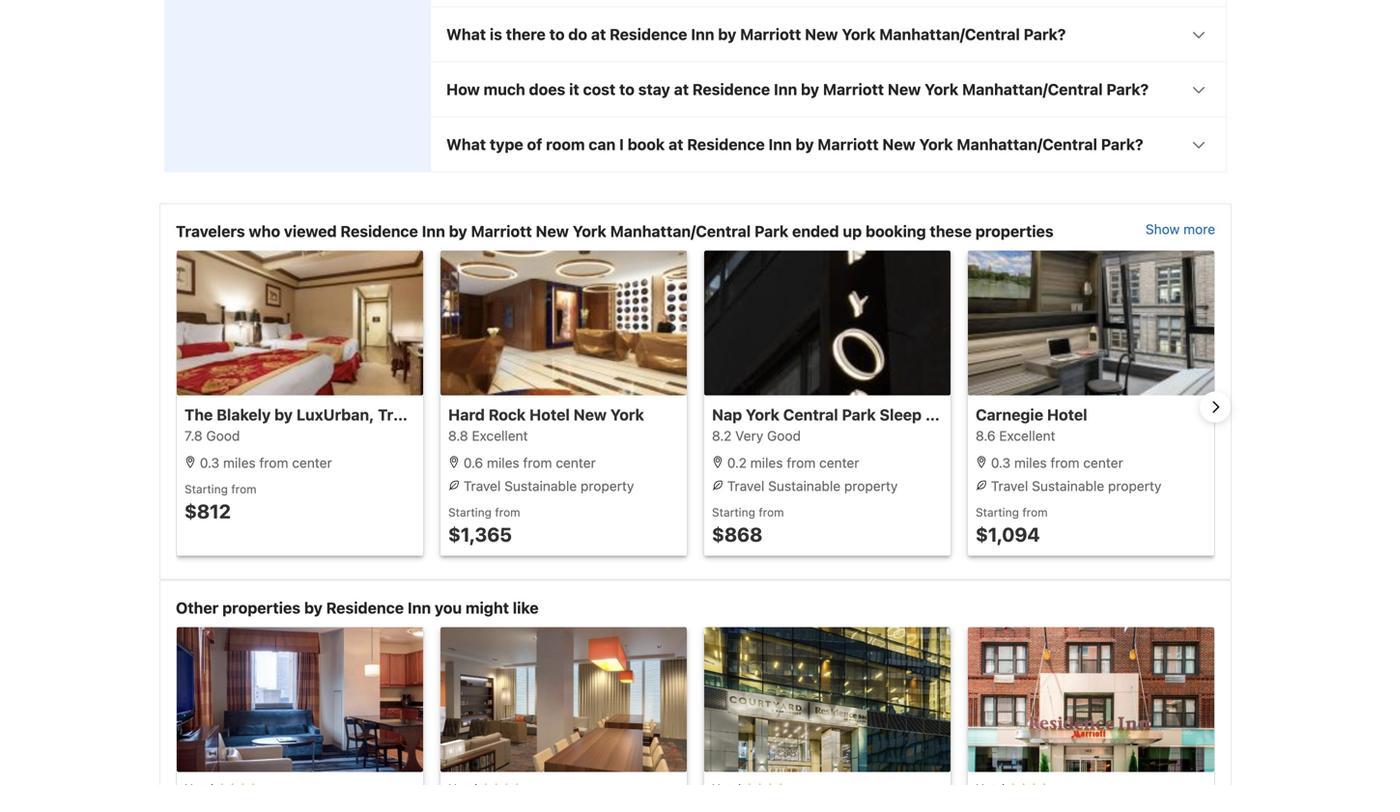 Task type: describe. For each thing, give the bounding box(es) containing it.
carnegie
[[976, 406, 1044, 424]]

from down the good
[[787, 455, 816, 471]]

by inside dropdown button
[[801, 80, 820, 99]]

0 vertical spatial at
[[591, 25, 606, 44]]

sustainable for $1,365
[[505, 478, 577, 494]]

new down room
[[536, 222, 569, 241]]

you
[[435, 599, 462, 618]]

new up how much does it cost to stay at residence inn by marriott new york manhattan/central park? dropdown button
[[805, 25, 839, 44]]

marriott down how much does it cost to stay at residence inn by marriott new york manhattan/central park? dropdown button
[[818, 135, 879, 154]]

from down the "hard rock hotel new york 8.8 excellent"
[[523, 455, 552, 471]]

travel for $1,094
[[992, 478, 1029, 494]]

region containing $812
[[160, 251, 1231, 564]]

ended
[[793, 222, 840, 241]]

what type of room can i book at residence inn by marriott new york manhattan/central park? button
[[431, 117, 1227, 172]]

other
[[176, 599, 219, 618]]

center for $868
[[820, 455, 860, 471]]

residence left you
[[326, 599, 404, 618]]

trademark
[[378, 406, 459, 424]]

$1,365
[[449, 523, 512, 546]]

property for $1,094
[[1109, 478, 1162, 494]]

might
[[466, 599, 509, 618]]

what for what type of room can i book at residence inn by marriott new york manhattan/central park?
[[447, 135, 486, 154]]

park inside "nap york central park sleep station 8.2 very good"
[[842, 406, 876, 424]]

nap york central park sleep station 8.2 very good
[[712, 406, 980, 444]]

to inside dropdown button
[[620, 80, 635, 99]]

at for stay
[[674, 80, 689, 99]]

starting from $1,094
[[976, 506, 1048, 546]]

luxurban,
[[297, 406, 374, 424]]

residence right viewed
[[341, 222, 418, 241]]

0.3 miles from center for 8.6 excellent
[[988, 455, 1124, 471]]

travelers
[[176, 222, 245, 241]]

type
[[490, 135, 524, 154]]

wyndham
[[565, 406, 640, 424]]

4 stars image
[[745, 784, 786, 786]]

0 vertical spatial properties
[[976, 222, 1054, 241]]

center for $1,094
[[1084, 455, 1124, 471]]

these
[[930, 222, 972, 241]]

3 4 stars image from the left
[[1009, 784, 1050, 786]]

sleep
[[880, 406, 922, 424]]

starting for $1,365
[[449, 506, 492, 520]]

york inside "nap york central park sleep station 8.2 very good"
[[746, 406, 780, 424]]

collection
[[463, 406, 539, 424]]

0 horizontal spatial properties
[[222, 599, 301, 618]]

the blakely by luxurban, trademark collection by wyndham 7.8 good
[[185, 406, 640, 444]]

how much does it cost to stay at residence inn by marriott new york manhattan/central park?
[[447, 80, 1149, 99]]

8.2 very
[[712, 428, 764, 444]]

travelers who viewed residence inn by marriott new york manhattan/central park ended up booking these properties
[[176, 222, 1054, 241]]

do
[[569, 25, 588, 44]]

accordion control element
[[430, 0, 1228, 173]]

like
[[513, 599, 539, 618]]

from down blakely
[[259, 455, 289, 471]]

residence right book
[[688, 135, 765, 154]]

residence inside dropdown button
[[693, 80, 771, 99]]

from inside the starting from $1,365
[[495, 506, 521, 520]]

new up the booking
[[883, 135, 916, 154]]

york inside dropdown button
[[925, 80, 959, 99]]

starting from $812
[[185, 483, 257, 523]]

can
[[589, 135, 616, 154]]

starting from $868
[[712, 506, 784, 546]]

show more link
[[1146, 220, 1216, 243]]

travel for $1,365
[[464, 478, 501, 494]]

$812
[[185, 500, 231, 523]]

travel sustainable property for $1,094
[[988, 478, 1162, 494]]

who
[[249, 222, 280, 241]]

hard rock hotel new york 8.8 excellent
[[449, 406, 645, 444]]

stay
[[639, 80, 671, 99]]

8.6 excellent
[[976, 428, 1056, 444]]

travel for $868
[[728, 478, 765, 494]]

miles for $1,365
[[487, 455, 520, 471]]

book
[[628, 135, 665, 154]]

show more
[[1146, 221, 1216, 237]]

park? for how much does it cost to stay at residence inn by marriott new york manhattan/central park?
[[1107, 80, 1149, 99]]

new inside the "hard rock hotel new york 8.8 excellent"
[[574, 406, 607, 424]]

is
[[490, 25, 503, 44]]

to inside dropdown button
[[550, 25, 565, 44]]



Task type: vqa. For each thing, say whether or not it's contained in the screenshot.


Task type: locate. For each thing, give the bounding box(es) containing it.
does
[[529, 80, 566, 99]]

0.6
[[464, 455, 483, 471]]

new inside dropdown button
[[888, 80, 921, 99]]

2 horizontal spatial travel
[[992, 478, 1029, 494]]

4 miles from the left
[[1015, 455, 1047, 471]]

hotel inside carnegie hotel 8.6 excellent
[[1048, 406, 1088, 424]]

1 travel sustainable property from the left
[[460, 478, 634, 494]]

1 vertical spatial to
[[620, 80, 635, 99]]

$868
[[712, 523, 763, 546]]

7.8 good
[[185, 428, 240, 444]]

1 horizontal spatial to
[[620, 80, 635, 99]]

properties right other
[[222, 599, 301, 618]]

room
[[546, 135, 585, 154]]

at for book
[[669, 135, 684, 154]]

from inside starting from $1,094
[[1023, 506, 1048, 520]]

blakely
[[217, 406, 271, 424]]

starting for $1,094
[[976, 506, 1020, 520]]

3 travel sustainable property from the left
[[988, 478, 1162, 494]]

travel sustainable property up starting from $1,094
[[988, 478, 1162, 494]]

2 horizontal spatial sustainable
[[1032, 478, 1105, 494]]

station
[[926, 406, 980, 424]]

3 sustainable from the left
[[1032, 478, 1105, 494]]

how
[[447, 80, 480, 99]]

0 vertical spatial what
[[447, 25, 486, 44]]

center for $1,365
[[556, 455, 596, 471]]

3 miles from the left
[[751, 455, 783, 471]]

1 center from the left
[[292, 455, 332, 471]]

marriott
[[741, 25, 802, 44], [823, 80, 885, 99], [818, 135, 879, 154], [471, 222, 532, 241]]

what left is
[[447, 25, 486, 44]]

park? inside dropdown button
[[1107, 80, 1149, 99]]

inn inside dropdown button
[[774, 80, 798, 99]]

at right do
[[591, 25, 606, 44]]

travel sustainable property for $868
[[724, 478, 898, 494]]

0 horizontal spatial travel sustainable property
[[460, 478, 634, 494]]

1 horizontal spatial 0.3 miles from center
[[988, 455, 1124, 471]]

what left type
[[447, 135, 486, 154]]

2 travel sustainable property from the left
[[724, 478, 898, 494]]

0.3 miles from center
[[196, 455, 332, 471], [988, 455, 1124, 471]]

much
[[484, 80, 526, 99]]

0 horizontal spatial park
[[755, 222, 789, 241]]

1 property from the left
[[581, 478, 634, 494]]

at right stay
[[674, 80, 689, 99]]

rock
[[489, 406, 526, 424]]

properties
[[976, 222, 1054, 241], [222, 599, 301, 618]]

from inside starting from $868
[[759, 506, 784, 520]]

new up what type of room can i book at residence inn by marriott new york manhattan/central park? dropdown button
[[888, 80, 921, 99]]

park? for what type of room can i book at residence inn by marriott new york manhattan/central park?
[[1102, 135, 1144, 154]]

what is there to do at residence inn by marriott new york manhattan/central park?
[[447, 25, 1067, 44]]

1 horizontal spatial hotel
[[1048, 406, 1088, 424]]

0.3 miles from center down carnegie hotel 8.6 excellent
[[988, 455, 1124, 471]]

hotel inside the "hard rock hotel new york 8.8 excellent"
[[530, 406, 570, 424]]

what for what is there to do at residence inn by marriott new york manhattan/central park?
[[447, 25, 486, 44]]

sustainable down 0.6 miles from center at the left bottom
[[505, 478, 577, 494]]

what inside what is there to do at residence inn by marriott new york manhattan/central park? dropdown button
[[447, 25, 486, 44]]

how much does it cost to stay at residence inn by marriott new york manhattan/central park? button
[[431, 62, 1227, 116]]

sustainable down 0.2 miles from center
[[769, 478, 841, 494]]

good
[[768, 428, 801, 444]]

show
[[1146, 221, 1180, 237]]

0.3 down 8.6 excellent
[[992, 455, 1011, 471]]

1 sustainable from the left
[[505, 478, 577, 494]]

0.3 for the
[[200, 455, 220, 471]]

sustainable for $1,094
[[1032, 478, 1105, 494]]

1 horizontal spatial 4 stars image
[[481, 784, 522, 786]]

0.3
[[200, 455, 220, 471], [992, 455, 1011, 471]]

starting for $868
[[712, 506, 756, 520]]

what inside what type of room can i book at residence inn by marriott new york manhattan/central park? dropdown button
[[447, 135, 486, 154]]

3 travel from the left
[[992, 478, 1029, 494]]

sustainable for $868
[[769, 478, 841, 494]]

0.2 miles from center
[[724, 455, 860, 471]]

center down "nap york central park sleep station 8.2 very good"
[[820, 455, 860, 471]]

center down the "hard rock hotel new york 8.8 excellent"
[[556, 455, 596, 471]]

park
[[755, 222, 789, 241], [842, 406, 876, 424]]

2 center from the left
[[556, 455, 596, 471]]

residence
[[610, 25, 688, 44], [693, 80, 771, 99], [688, 135, 765, 154], [341, 222, 418, 241], [326, 599, 404, 618]]

2 miles from the left
[[487, 455, 520, 471]]

$1,094
[[976, 523, 1041, 546]]

starting inside starting from $812
[[185, 483, 228, 496]]

marriott down type
[[471, 222, 532, 241]]

from up $1,365
[[495, 506, 521, 520]]

sustainable
[[505, 478, 577, 494], [769, 478, 841, 494], [1032, 478, 1105, 494]]

0 horizontal spatial sustainable
[[505, 478, 577, 494]]

park?
[[1024, 25, 1067, 44], [1107, 80, 1149, 99], [1102, 135, 1144, 154]]

properties right these
[[976, 222, 1054, 241]]

1 0.3 from the left
[[200, 455, 220, 471]]

1 horizontal spatial park
[[842, 406, 876, 424]]

1 4 stars image from the left
[[217, 784, 259, 786]]

1 vertical spatial park
[[842, 406, 876, 424]]

hotel up 8.6 excellent
[[1048, 406, 1088, 424]]

from up $868
[[759, 506, 784, 520]]

i
[[620, 135, 624, 154]]

miles for $1,094
[[1015, 455, 1047, 471]]

miles down 8.6 excellent
[[1015, 455, 1047, 471]]

viewed
[[284, 222, 337, 241]]

miles right 0.2
[[751, 455, 783, 471]]

sustainable up starting from $1,094
[[1032, 478, 1105, 494]]

2 horizontal spatial travel sustainable property
[[988, 478, 1162, 494]]

from
[[259, 455, 289, 471], [523, 455, 552, 471], [787, 455, 816, 471], [1051, 455, 1080, 471], [231, 483, 257, 496], [495, 506, 521, 520], [759, 506, 784, 520], [1023, 506, 1048, 520]]

miles down the 7.8 good
[[223, 455, 256, 471]]

1 horizontal spatial property
[[845, 478, 898, 494]]

2 horizontal spatial 4 stars image
[[1009, 784, 1050, 786]]

3 property from the left
[[1109, 478, 1162, 494]]

manhattan/central inside dropdown button
[[963, 80, 1103, 99]]

travel sustainable property
[[460, 478, 634, 494], [724, 478, 898, 494], [988, 478, 1162, 494]]

what is there to do at residence inn by marriott new york manhattan/central park? button
[[431, 7, 1227, 61]]

park left the 'sleep'
[[842, 406, 876, 424]]

0 horizontal spatial 0.3 miles from center
[[196, 455, 332, 471]]

by
[[718, 25, 737, 44], [801, 80, 820, 99], [796, 135, 814, 154], [449, 222, 468, 241], [275, 406, 293, 424], [542, 406, 561, 424], [304, 599, 323, 618]]

2 vertical spatial at
[[669, 135, 684, 154]]

starting for $812
[[185, 483, 228, 496]]

1 0.3 miles from center from the left
[[196, 455, 332, 471]]

starting inside starting from $1,094
[[976, 506, 1020, 520]]

hotel right rock
[[530, 406, 570, 424]]

0 horizontal spatial property
[[581, 478, 634, 494]]

0 horizontal spatial travel
[[464, 478, 501, 494]]

1 vertical spatial what
[[447, 135, 486, 154]]

the
[[185, 406, 213, 424]]

miles for $868
[[751, 455, 783, 471]]

what type of room can i book at residence inn by marriott new york manhattan/central park?
[[447, 135, 1144, 154]]

center down luxurban,
[[292, 455, 332, 471]]

to left do
[[550, 25, 565, 44]]

2 0.3 from the left
[[992, 455, 1011, 471]]

1 vertical spatial at
[[674, 80, 689, 99]]

starting up $868
[[712, 506, 756, 520]]

booking
[[866, 222, 927, 241]]

from inside starting from $812
[[231, 483, 257, 496]]

8.8 excellent
[[449, 428, 528, 444]]

0 vertical spatial park?
[[1024, 25, 1067, 44]]

1 hotel from the left
[[530, 406, 570, 424]]

center
[[292, 455, 332, 471], [556, 455, 596, 471], [820, 455, 860, 471], [1084, 455, 1124, 471]]

2 vertical spatial park?
[[1102, 135, 1144, 154]]

starting up $1,094
[[976, 506, 1020, 520]]

at right book
[[669, 135, 684, 154]]

marriott up what type of room can i book at residence inn by marriott new york manhattan/central park? dropdown button
[[823, 80, 885, 99]]

travel sustainable property for $1,365
[[460, 478, 634, 494]]

cost
[[583, 80, 616, 99]]

2 4 stars image from the left
[[481, 784, 522, 786]]

0 horizontal spatial hotel
[[530, 406, 570, 424]]

4 center from the left
[[1084, 455, 1124, 471]]

0.3 miles from center down blakely
[[196, 455, 332, 471]]

travel up starting from $1,094
[[992, 478, 1029, 494]]

travel sustainable property down 0.2 miles from center
[[724, 478, 898, 494]]

starting up $812
[[185, 483, 228, 496]]

residence up stay
[[610, 25, 688, 44]]

0 horizontal spatial to
[[550, 25, 565, 44]]

travel down 0.2
[[728, 478, 765, 494]]

region
[[160, 251, 1231, 564]]

what
[[447, 25, 486, 44], [447, 135, 486, 154]]

travel sustainable property down 0.6 miles from center at the left bottom
[[460, 478, 634, 494]]

1 travel from the left
[[464, 478, 501, 494]]

inn
[[691, 25, 715, 44], [774, 80, 798, 99], [769, 135, 792, 154], [422, 222, 446, 241], [408, 599, 431, 618]]

starting from $1,365
[[449, 506, 521, 546]]

center down carnegie hotel 8.6 excellent
[[1084, 455, 1124, 471]]

marriott inside dropdown button
[[823, 80, 885, 99]]

1 horizontal spatial properties
[[976, 222, 1054, 241]]

property for $868
[[845, 478, 898, 494]]

starting inside the starting from $1,365
[[449, 506, 492, 520]]

property for $1,365
[[581, 478, 634, 494]]

0 vertical spatial to
[[550, 25, 565, 44]]

0.3 down the 7.8 good
[[200, 455, 220, 471]]

0.2
[[728, 455, 747, 471]]

1 what from the top
[[447, 25, 486, 44]]

2 what from the top
[[447, 135, 486, 154]]

from down the 7.8 good
[[231, 483, 257, 496]]

up
[[843, 222, 862, 241]]

0.6 miles from center
[[460, 455, 596, 471]]

residence down what is there to do at residence inn by marriott new york manhattan/central park?
[[693, 80, 771, 99]]

new up 0.6 miles from center at the left bottom
[[574, 406, 607, 424]]

at inside dropdown button
[[674, 80, 689, 99]]

york inside the "hard rock hotel new york 8.8 excellent"
[[611, 406, 645, 424]]

starting up $1,365
[[449, 506, 492, 520]]

4 stars image
[[217, 784, 259, 786], [481, 784, 522, 786], [1009, 784, 1050, 786]]

at
[[591, 25, 606, 44], [674, 80, 689, 99], [669, 135, 684, 154]]

1 horizontal spatial sustainable
[[769, 478, 841, 494]]

to
[[550, 25, 565, 44], [620, 80, 635, 99]]

0 horizontal spatial 0.3
[[200, 455, 220, 471]]

starting inside starting from $868
[[712, 506, 756, 520]]

2 hotel from the left
[[1048, 406, 1088, 424]]

travel
[[464, 478, 501, 494], [728, 478, 765, 494], [992, 478, 1029, 494]]

from down carnegie hotel 8.6 excellent
[[1051, 455, 1080, 471]]

it
[[569, 80, 580, 99]]

travel down 0.6
[[464, 478, 501, 494]]

hotel
[[530, 406, 570, 424], [1048, 406, 1088, 424]]

2 0.3 miles from center from the left
[[988, 455, 1124, 471]]

2 horizontal spatial property
[[1109, 478, 1162, 494]]

nap
[[712, 406, 742, 424]]

1 vertical spatial park?
[[1107, 80, 1149, 99]]

0.3 for carnegie
[[992, 455, 1011, 471]]

manhattan/central
[[880, 25, 1021, 44], [963, 80, 1103, 99], [957, 135, 1098, 154], [611, 222, 751, 241]]

to left stay
[[620, 80, 635, 99]]

of
[[527, 135, 543, 154]]

more
[[1184, 221, 1216, 237]]

from up $1,094
[[1023, 506, 1048, 520]]

carnegie hotel 8.6 excellent
[[976, 406, 1088, 444]]

2 sustainable from the left
[[769, 478, 841, 494]]

park left ended at the right of the page
[[755, 222, 789, 241]]

miles
[[223, 455, 256, 471], [487, 455, 520, 471], [751, 455, 783, 471], [1015, 455, 1047, 471]]

property
[[581, 478, 634, 494], [845, 478, 898, 494], [1109, 478, 1162, 494]]

0 vertical spatial park
[[755, 222, 789, 241]]

2 property from the left
[[845, 478, 898, 494]]

there
[[506, 25, 546, 44]]

1 horizontal spatial travel
[[728, 478, 765, 494]]

other properties by residence inn you might like
[[176, 599, 539, 618]]

1 horizontal spatial travel sustainable property
[[724, 478, 898, 494]]

hard
[[449, 406, 485, 424]]

3 center from the left
[[820, 455, 860, 471]]

2 travel from the left
[[728, 478, 765, 494]]

miles right 0.6
[[487, 455, 520, 471]]

1 miles from the left
[[223, 455, 256, 471]]

1 vertical spatial properties
[[222, 599, 301, 618]]

starting
[[185, 483, 228, 496], [449, 506, 492, 520], [712, 506, 756, 520], [976, 506, 1020, 520]]

1 horizontal spatial 0.3
[[992, 455, 1011, 471]]

0.3 miles from center for by
[[196, 455, 332, 471]]

new
[[805, 25, 839, 44], [888, 80, 921, 99], [883, 135, 916, 154], [536, 222, 569, 241], [574, 406, 607, 424]]

central
[[784, 406, 839, 424]]

marriott up how much does it cost to stay at residence inn by marriott new york manhattan/central park?
[[741, 25, 802, 44]]

0 horizontal spatial 4 stars image
[[217, 784, 259, 786]]

york
[[842, 25, 876, 44], [925, 80, 959, 99], [920, 135, 954, 154], [573, 222, 607, 241], [611, 406, 645, 424], [746, 406, 780, 424]]



